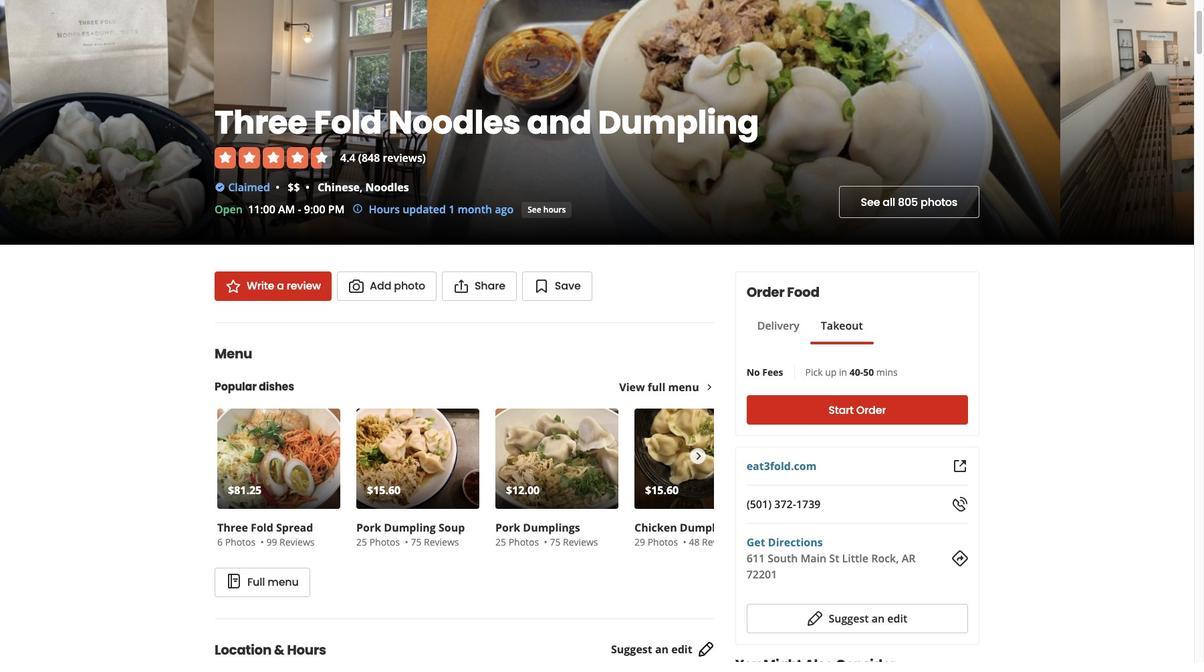 Task type: locate. For each thing, give the bounding box(es) containing it.
16 info v2 image
[[353, 203, 364, 214]]

see left hours
[[528, 204, 542, 215]]

0 horizontal spatial an
[[656, 642, 669, 657]]

24 phone v2 image
[[953, 496, 969, 513]]

chicken dumpling soup image
[[635, 409, 758, 509]]

1 photos from the left
[[225, 536, 256, 549]]

hours updated 1 month ago
[[369, 202, 514, 217]]

(848 reviews) link
[[359, 151, 426, 165]]

photos
[[921, 194, 958, 210]]

0 vertical spatial suggest
[[829, 612, 869, 626]]

fold for spread
[[251, 521, 274, 535]]

1 horizontal spatial hours
[[369, 202, 400, 217]]

,
[[360, 180, 363, 195]]

no
[[747, 366, 761, 379]]

2 25 from the left
[[496, 536, 506, 549]]

pork dumpling soup image
[[357, 409, 480, 509]]

previous image
[[223, 448, 238, 464]]

0 horizontal spatial see
[[528, 204, 542, 215]]

0 horizontal spatial soup
[[439, 521, 465, 535]]

3 photos from the left
[[509, 536, 539, 549]]

food
[[788, 283, 820, 302]]

three up 4.4 star rating image
[[215, 100, 307, 145]]

29
[[635, 536, 646, 549]]

1 vertical spatial hours
[[287, 641, 326, 660]]

fold for noodles
[[314, 100, 382, 145]]

share
[[475, 278, 506, 294]]

no fees
[[747, 366, 784, 379]]

reviews for three fold spread
[[280, 536, 315, 549]]

dumpling inside chicken dumpling soup 29 photos
[[680, 521, 732, 535]]

4 reviews from the left
[[703, 536, 738, 549]]

24 camera v2 image
[[349, 278, 365, 294]]

0 vertical spatial menu
[[669, 380, 700, 395]]

75
[[411, 536, 422, 549], [550, 536, 561, 549]]

main
[[801, 551, 827, 566]]

(501)
[[747, 497, 772, 512]]

pork inside 'pork dumpling soup 25 photos'
[[357, 521, 381, 535]]

hours down the 'noodles' "link"
[[369, 202, 400, 217]]

0 vertical spatial three
[[215, 100, 307, 145]]

24 external link v2 image
[[953, 458, 969, 474]]

0 horizontal spatial hours
[[287, 641, 326, 660]]

1 horizontal spatial suggest an edit
[[829, 612, 908, 626]]

tab list
[[747, 318, 874, 345]]

1 25 from the left
[[357, 536, 367, 549]]

save button
[[522, 272, 593, 301]]

4.4 star rating image
[[215, 147, 333, 169]]

edit
[[888, 612, 908, 626], [672, 642, 693, 657]]

south
[[768, 551, 798, 566]]

2 $15.60 from the left
[[646, 483, 679, 498]]

dishes
[[259, 379, 294, 395]]

1 horizontal spatial $15.60
[[646, 483, 679, 498]]

edit inside button
[[888, 612, 908, 626]]

dumpling
[[598, 100, 759, 145], [384, 521, 436, 535], [680, 521, 732, 535]]

1 vertical spatial edit
[[672, 642, 693, 657]]

pork inside pork dumplings 25 photos
[[496, 521, 521, 535]]

1 horizontal spatial see
[[861, 194, 881, 210]]

48 reviews
[[689, 536, 738, 549]]

noodles link
[[366, 180, 409, 195]]

2 75 from the left
[[550, 536, 561, 549]]

1 horizontal spatial order
[[857, 402, 887, 418]]

1 vertical spatial fold
[[251, 521, 274, 535]]

24 save outline v2 image
[[534, 278, 550, 294]]

0 horizontal spatial order
[[747, 283, 785, 302]]

photos for pork
[[370, 536, 400, 549]]

noodles right ,
[[366, 180, 409, 195]]

menu left 14 chevron right outline icon
[[669, 380, 700, 395]]

see for see hours
[[528, 204, 542, 215]]

pick
[[806, 366, 823, 379]]

25
[[357, 536, 367, 549], [496, 536, 506, 549]]

suggest an edit left 24 pencil v2 image
[[612, 642, 693, 657]]

1 reviews from the left
[[280, 536, 315, 549]]

soup
[[439, 521, 465, 535], [735, 521, 761, 535]]

0 horizontal spatial 75
[[411, 536, 422, 549]]

photo of three fold noodles and dumpling - little rock, ar, us. interior image
[[1061, 0, 1205, 245]]

4 photos from the left
[[648, 536, 679, 549]]

0 vertical spatial edit
[[888, 612, 908, 626]]

24 star v2 image
[[225, 278, 242, 294]]

order up delivery
[[747, 283, 785, 302]]

0 horizontal spatial suggest
[[612, 642, 653, 657]]

hours right &
[[287, 641, 326, 660]]

1 pork from the left
[[357, 521, 381, 535]]

1 75 from the left
[[411, 536, 422, 549]]

location & hours
[[215, 641, 326, 660]]

1 75 reviews from the left
[[411, 536, 459, 549]]

up
[[826, 366, 837, 379]]

$$
[[288, 180, 300, 195]]

three for three fold noodles and dumpling
[[215, 100, 307, 145]]

three inside "three fold spread 6 photos"
[[217, 521, 248, 535]]

1 horizontal spatial soup
[[735, 521, 761, 535]]

fold inside "three fold spread 6 photos"
[[251, 521, 274, 535]]

4.4 (848 reviews)
[[341, 151, 426, 165]]

view full menu link
[[620, 380, 714, 395]]

1 horizontal spatial an
[[872, 612, 885, 626]]

2 reviews from the left
[[424, 536, 459, 549]]

get directions link
[[747, 535, 823, 550]]

suggest an edit right 24 pencil v2 icon
[[829, 612, 908, 626]]

1 $15.60 from the left
[[367, 483, 401, 498]]

0 vertical spatial order
[[747, 283, 785, 302]]

pork dumplings image
[[496, 409, 619, 509]]

1 vertical spatial suggest
[[612, 642, 653, 657]]

edit left 24 pencil v2 image
[[672, 642, 693, 657]]

0 horizontal spatial edit
[[672, 642, 693, 657]]

edit down ar
[[888, 612, 908, 626]]

hours inside the info alert
[[369, 202, 400, 217]]

am
[[278, 202, 295, 217]]

dumpling inside 'pork dumpling soup 25 photos'
[[384, 521, 436, 535]]

1 horizontal spatial 75
[[550, 536, 561, 549]]

1 vertical spatial order
[[857, 402, 887, 418]]

0 horizontal spatial $15.60
[[367, 483, 401, 498]]

&
[[274, 641, 285, 660]]

reviews for pork dumplings
[[563, 536, 598, 549]]

24 pencil v2 image
[[698, 642, 714, 658]]

photo of three fold noodles and dumpling - little rock, ar, us. half and half dumplings and noodles with pork.. amazing good! image
[[428, 0, 1061, 245]]

reviews)
[[383, 151, 426, 165]]

2 soup from the left
[[735, 521, 761, 535]]

eat3fold.com link
[[747, 459, 817, 474]]

75 for dumpling
[[411, 536, 422, 549]]

three fold noodles and dumpling
[[215, 100, 759, 145]]

add photo
[[370, 278, 425, 294]]

0 vertical spatial suggest an edit
[[829, 612, 908, 626]]

photo of three fold noodles and dumpling - little rock, ar, us. image
[[0, 0, 214, 245]]

3 reviews from the left
[[563, 536, 598, 549]]

eat3fold.com
[[747, 459, 817, 474]]

popular dishes
[[215, 379, 294, 395]]

1 horizontal spatial suggest
[[829, 612, 869, 626]]

$15.60 up 'pork dumpling soup 25 photos'
[[367, 483, 401, 498]]

order right start
[[857, 402, 887, 418]]

order inside button
[[857, 402, 887, 418]]

$15.60 up chicken on the right of the page
[[646, 483, 679, 498]]

pork
[[357, 521, 381, 535], [496, 521, 521, 535]]

share button
[[442, 272, 517, 301]]

1739
[[797, 497, 821, 512]]

noodles
[[389, 100, 521, 145], [366, 180, 409, 195]]

three up the 6
[[217, 521, 248, 535]]

1 horizontal spatial pork
[[496, 521, 521, 535]]

0 horizontal spatial fold
[[251, 521, 274, 535]]

photos inside chicken dumpling soup 29 photos
[[648, 536, 679, 549]]

see
[[861, 194, 881, 210], [528, 204, 542, 215]]

photos
[[225, 536, 256, 549], [370, 536, 400, 549], [509, 536, 539, 549], [648, 536, 679, 549]]

0 horizontal spatial pork
[[357, 521, 381, 535]]

0 vertical spatial noodles
[[389, 100, 521, 145]]

info alert
[[353, 201, 514, 217]]

1 horizontal spatial edit
[[888, 612, 908, 626]]

1 horizontal spatial 25
[[496, 536, 506, 549]]

4.4
[[341, 151, 356, 165]]

2 pork from the left
[[496, 521, 521, 535]]

see all 805 photos link
[[839, 186, 980, 218]]

0 vertical spatial fold
[[314, 100, 382, 145]]

in
[[840, 366, 848, 379]]

ago
[[495, 202, 514, 217]]

suggest
[[829, 612, 869, 626], [612, 642, 653, 657]]

three
[[215, 100, 307, 145], [217, 521, 248, 535]]

1 vertical spatial suggest an edit
[[612, 642, 693, 657]]

$15.60 for chicken
[[646, 483, 679, 498]]

0 horizontal spatial suggest an edit
[[612, 642, 693, 657]]

soup inside chicken dumpling soup 29 photos
[[735, 521, 761, 535]]

75 for dumplings
[[550, 536, 561, 549]]

see left the all
[[861, 194, 881, 210]]

pm
[[328, 202, 345, 217]]

1 horizontal spatial fold
[[314, 100, 382, 145]]

noodles up the 'reviews)'
[[389, 100, 521, 145]]

spread
[[276, 521, 313, 535]]

pick up in 40-50 mins
[[806, 366, 898, 379]]

0 vertical spatial an
[[872, 612, 885, 626]]

0 horizontal spatial 25
[[357, 536, 367, 549]]

6
[[217, 536, 223, 549]]

soup inside 'pork dumpling soup 25 photos'
[[439, 521, 465, 535]]

1 horizontal spatial 75 reviews
[[550, 536, 598, 549]]

1 vertical spatial menu
[[268, 575, 299, 590]]

2 photos from the left
[[370, 536, 400, 549]]

75 reviews
[[411, 536, 459, 549], [550, 536, 598, 549]]

photos inside 'pork dumpling soup 25 photos'
[[370, 536, 400, 549]]

75 reviews for dumplings
[[550, 536, 598, 549]]

full menu link
[[215, 568, 310, 597]]

24 share v2 image
[[454, 278, 470, 294]]

24 directions v2 image
[[953, 551, 969, 567]]

suggest an edit button
[[747, 604, 969, 634]]

an
[[872, 612, 885, 626], [656, 642, 669, 657]]

a
[[277, 278, 284, 294]]

st
[[830, 551, 840, 566]]

view
[[620, 380, 645, 395]]

fold up 99 at the bottom
[[251, 521, 274, 535]]

1 vertical spatial noodles
[[366, 180, 409, 195]]

1 vertical spatial three
[[217, 521, 248, 535]]

1 horizontal spatial menu
[[669, 380, 700, 395]]

suggest an edit link
[[612, 642, 714, 658]]

an left 24 pencil v2 image
[[656, 642, 669, 657]]

mins
[[877, 366, 898, 379]]

25 inside pork dumplings 25 photos
[[496, 536, 506, 549]]

an down the rock,
[[872, 612, 885, 626]]

372-
[[775, 497, 797, 512]]

full menu
[[248, 575, 299, 590]]

tab list containing delivery
[[747, 318, 874, 345]]

2 75 reviews from the left
[[550, 536, 598, 549]]

menu right full
[[268, 575, 299, 590]]

an inside button
[[872, 612, 885, 626]]

hours
[[369, 202, 400, 217], [287, 641, 326, 660]]

photos inside "three fold spread 6 photos"
[[225, 536, 256, 549]]

save
[[555, 278, 581, 294]]

0 horizontal spatial 75 reviews
[[411, 536, 459, 549]]

1 soup from the left
[[439, 521, 465, 535]]

fold up 4.4
[[314, 100, 382, 145]]

0 vertical spatial hours
[[369, 202, 400, 217]]



Task type: describe. For each thing, give the bounding box(es) containing it.
review
[[287, 278, 321, 294]]

rock,
[[872, 551, 900, 566]]

ar
[[902, 551, 916, 566]]

25 inside 'pork dumpling soup 25 photos'
[[357, 536, 367, 549]]

50
[[864, 366, 875, 379]]

pork for pork dumplings
[[496, 521, 521, 535]]

9:00
[[304, 202, 326, 217]]

see all 805 photos
[[861, 194, 958, 210]]

write
[[247, 278, 274, 294]]

pork dumpling soup 25 photos
[[357, 521, 465, 549]]

$12.00
[[506, 483, 540, 498]]

40-
[[850, 366, 864, 379]]

full
[[648, 380, 666, 395]]

14 chevron right outline image
[[705, 383, 714, 392]]

chicken
[[635, 521, 678, 535]]

three for three fold spread 6 photos
[[217, 521, 248, 535]]

24 menu v2 image
[[226, 574, 242, 590]]

soup for chicken dumpling soup
[[735, 521, 761, 535]]

photo of three fold noodles and dumpling - little rock, ar, us. seating area image
[[214, 0, 428, 245]]

menu element
[[193, 322, 761, 597]]

(848
[[359, 151, 380, 165]]

and
[[527, 100, 592, 145]]

75 reviews for dumpling
[[411, 536, 459, 549]]

pork dumplings 25 photos
[[496, 521, 581, 549]]

805
[[899, 194, 919, 210]]

noodles for fold
[[389, 100, 521, 145]]

see hours link
[[522, 202, 572, 218]]

fees
[[763, 366, 784, 379]]

open 11:00 am - 9:00 pm
[[215, 202, 345, 217]]

popular
[[215, 379, 257, 395]]

three fold spread image
[[217, 409, 341, 509]]

chinese , noodles
[[318, 180, 409, 195]]

takeout tab panel
[[747, 345, 874, 350]]

99
[[267, 536, 277, 549]]

611
[[747, 551, 765, 566]]

(501) 372-1739
[[747, 497, 821, 512]]

all
[[883, 194, 896, 210]]

claimed
[[228, 180, 270, 195]]

order food
[[747, 283, 820, 302]]

photos for three
[[225, 536, 256, 549]]

noodles for ,
[[366, 180, 409, 195]]

reviews for chicken dumpling soup
[[703, 536, 738, 549]]

open
[[215, 202, 243, 217]]

get directions 611 south main st little rock, ar 72201
[[747, 535, 916, 582]]

add
[[370, 278, 392, 294]]

delivery
[[758, 318, 800, 333]]

dumpling for pork dumpling soup
[[384, 521, 436, 535]]

dumplings
[[523, 521, 581, 535]]

chinese link
[[318, 180, 360, 195]]

16 claim filled v2 image
[[215, 182, 225, 193]]

photo
[[394, 278, 425, 294]]

1 vertical spatial an
[[656, 642, 669, 657]]

menu
[[215, 345, 252, 363]]

write a review link
[[215, 272, 332, 301]]

see hours
[[528, 204, 566, 215]]

location
[[215, 641, 272, 660]]

photos inside pork dumplings 25 photos
[[509, 536, 539, 549]]

takeout
[[821, 318, 864, 333]]

chicken dumpling soup 29 photos
[[635, 521, 761, 549]]

get
[[747, 535, 766, 550]]

month
[[458, 202, 493, 217]]

soup for pork dumpling soup
[[439, 521, 465, 535]]

24 pencil v2 image
[[808, 611, 824, 627]]

photos for chicken
[[648, 536, 679, 549]]

add photo link
[[337, 272, 437, 301]]

write a review
[[247, 278, 321, 294]]

start order
[[829, 402, 887, 418]]

-
[[298, 202, 302, 217]]

hours
[[544, 204, 566, 215]]

72201
[[747, 567, 778, 582]]

chinese
[[318, 180, 360, 195]]

11:00
[[248, 202, 276, 217]]

48
[[689, 536, 700, 549]]

updated
[[403, 202, 446, 217]]

pork for pork dumpling soup
[[357, 521, 381, 535]]

reviews for pork dumpling soup
[[424, 536, 459, 549]]

$81.25
[[228, 483, 262, 498]]

$15.60 for pork
[[367, 483, 401, 498]]

view full menu
[[620, 380, 700, 395]]

start order button
[[747, 395, 969, 425]]

little
[[843, 551, 869, 566]]

99 reviews
[[267, 536, 315, 549]]

1
[[449, 202, 455, 217]]

0 horizontal spatial menu
[[268, 575, 299, 590]]

three fold spread 6 photos
[[217, 521, 313, 549]]

suggest an edit inside button
[[829, 612, 908, 626]]

start
[[829, 402, 854, 418]]

next image
[[691, 448, 706, 464]]

dumpling for chicken dumpling soup
[[680, 521, 732, 535]]

suggest inside button
[[829, 612, 869, 626]]

see for see all 805 photos
[[861, 194, 881, 210]]



Task type: vqa. For each thing, say whether or not it's contained in the screenshot.


